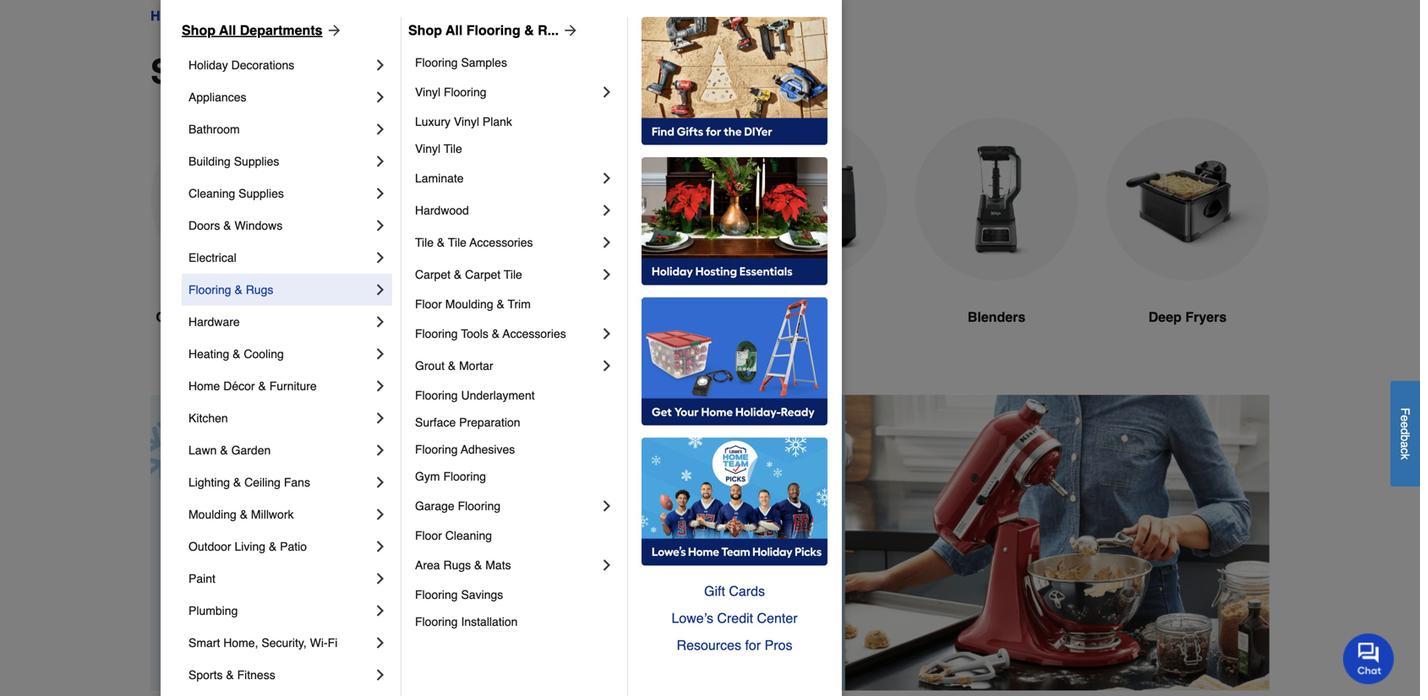 Task type: describe. For each thing, give the bounding box(es) containing it.
hardware link
[[189, 306, 372, 338]]

find gifts for the diyer. image
[[642, 17, 828, 145]]

for
[[745, 638, 761, 654]]

lawn & garden
[[189, 444, 271, 457]]

arrow right image
[[559, 22, 579, 39]]

advertisement region
[[150, 395, 1270, 695]]

chevron right image for garage flooring
[[599, 498, 616, 515]]

building supplies
[[189, 155, 279, 168]]

security,
[[262, 637, 307, 650]]

wi-
[[310, 637, 328, 650]]

gym
[[415, 470, 440, 484]]

& right sports
[[226, 669, 234, 682]]

flooring up luxury vinyl plank
[[444, 85, 487, 99]]

tile & tile accessories
[[415, 236, 533, 249]]

a stainless steel toaster oven. image
[[533, 118, 697, 281]]

lighting & ceiling fans link
[[189, 467, 372, 499]]

smart
[[189, 637, 220, 650]]

grout & mortar
[[415, 359, 493, 373]]

& left the ceiling
[[233, 476, 241, 490]]

mortar
[[459, 359, 493, 373]]

laminate link
[[415, 162, 599, 194]]

chevron right image for holiday decorations
[[372, 57, 389, 74]]

pros
[[765, 638, 793, 654]]

garage flooring
[[415, 500, 501, 513]]

home for home décor & furniture
[[189, 380, 220, 393]]

flooring up surface
[[415, 389, 458, 402]]

1 horizontal spatial arrow right image
[[1239, 535, 1256, 552]]

chevron right image for doors & windows
[[372, 217, 389, 234]]

flooring installation link
[[415, 609, 616, 636]]

fryers for deep fryers
[[1186, 309, 1227, 325]]

paint
[[189, 572, 216, 586]]

f
[[1399, 408, 1412, 415]]

chevron right image for paint
[[372, 571, 389, 588]]

plumbing
[[189, 605, 238, 618]]

holiday hosting essentials. image
[[642, 157, 828, 286]]

r...
[[538, 22, 559, 38]]

chevron right image for appliances
[[372, 89, 389, 106]]

gift cards link
[[642, 578, 828, 605]]

lawn
[[189, 444, 217, 457]]

chevron right image for hardware
[[372, 314, 389, 331]]

plumbing link
[[189, 595, 372, 627]]

flooring down 'flooring adhesives'
[[443, 470, 486, 484]]

vinyl for vinyl flooring
[[415, 85, 441, 99]]

luxury vinyl plank
[[415, 115, 512, 129]]

flooring down 'area'
[[415, 588, 458, 602]]

vinyl flooring link
[[415, 76, 599, 108]]

cards
[[729, 584, 765, 599]]

makers
[[440, 309, 487, 325]]

ice
[[418, 309, 437, 325]]

chevron right image for laminate
[[599, 170, 616, 187]]

appliances down small appliances link
[[249, 52, 429, 91]]

resources for pros
[[677, 638, 793, 654]]

installation
[[461, 616, 518, 629]]

flooring tools & accessories
[[415, 327, 566, 341]]

electrical
[[189, 251, 237, 265]]

all for departments
[[219, 22, 236, 38]]

lowe's credit center
[[672, 611, 798, 627]]

fans
[[284, 476, 310, 490]]

décor
[[223, 380, 255, 393]]

chevron right image for outdoor living & patio
[[372, 539, 389, 555]]

0 horizontal spatial rugs
[[246, 283, 273, 297]]

lowe's
[[672, 611, 714, 627]]

underlayment
[[461, 389, 535, 402]]

cleaning supplies
[[189, 187, 284, 200]]

chevron right image for building supplies
[[372, 153, 389, 170]]

flooring up samples
[[466, 22, 521, 38]]

outdoor living & patio link
[[189, 531, 372, 563]]

moulding & millwork
[[189, 508, 294, 522]]

resources
[[677, 638, 742, 654]]

2 e from the top
[[1399, 422, 1412, 428]]

get your home holiday-ready. image
[[642, 298, 828, 426]]

lawn & garden link
[[189, 435, 372, 467]]

f e e d b a c k button
[[1391, 381, 1420, 487]]

appliances up bathroom
[[189, 90, 246, 104]]

lighting
[[189, 476, 230, 490]]

& left "r..."
[[524, 22, 534, 38]]

0 vertical spatial cleaning
[[189, 187, 235, 200]]

home for home
[[150, 8, 188, 24]]

savings
[[461, 588, 503, 602]]

countertop microwaves
[[156, 309, 309, 325]]

chevron right image for moulding & millwork
[[372, 506, 389, 523]]

chevron right image for smart home, security, wi-fi
[[372, 635, 389, 652]]

flooring tools & accessories link
[[415, 318, 599, 350]]

accessories for tile & tile accessories
[[470, 236, 533, 249]]

home décor & furniture
[[189, 380, 317, 393]]

a gray ninja blender. image
[[915, 118, 1079, 281]]

chevron right image for lighting & ceiling fans
[[372, 474, 389, 491]]

chevron right image for electrical
[[372, 249, 389, 266]]

doors & windows link
[[189, 210, 372, 242]]

toaster ovens
[[568, 309, 661, 325]]

k
[[1399, 454, 1412, 460]]

adhesives
[[461, 443, 515, 457]]

shop all departments link
[[182, 20, 343, 41]]

arrow right image inside shop all departments link
[[323, 22, 343, 39]]

chevron right image for area rugs & mats
[[599, 557, 616, 574]]

sports
[[189, 669, 223, 682]]

garage
[[415, 500, 455, 513]]

chevron right image for plumbing
[[372, 603, 389, 620]]

ceiling
[[244, 476, 281, 490]]

chevron right image for kitchen
[[372, 410, 389, 427]]

tile up the carpet & carpet tile
[[448, 236, 467, 249]]

& left patio
[[269, 540, 277, 554]]

air fryers
[[774, 309, 838, 325]]

garden
[[231, 444, 271, 457]]

air
[[774, 309, 793, 325]]

chevron right image for vinyl flooring
[[599, 84, 616, 101]]

gym flooring
[[415, 470, 486, 484]]

countertop microwaves link
[[150, 118, 315, 368]]

fryers for air fryers
[[796, 309, 838, 325]]

1 e from the top
[[1399, 415, 1412, 422]]

laminate
[[415, 172, 464, 185]]

hardwood link
[[415, 194, 599, 227]]

tile down luxury vinyl plank
[[444, 142, 462, 156]]

shop all departments
[[182, 22, 323, 38]]

heating & cooling
[[189, 347, 284, 361]]

appliances up holiday decorations at the left top of page
[[203, 8, 275, 24]]

furniture
[[269, 380, 317, 393]]

flooring savings
[[415, 588, 503, 602]]

vinyl inside "luxury vinyl plank" link
[[454, 115, 479, 129]]

& left mats
[[474, 559, 482, 572]]

chevron right image for sports & fitness
[[372, 667, 389, 684]]

smart home, security, wi-fi link
[[189, 627, 372, 659]]

deep fryers link
[[1106, 118, 1270, 368]]

toaster ovens link
[[533, 118, 697, 368]]

heating & cooling link
[[189, 338, 372, 370]]

appliances right departments at the left top
[[327, 8, 393, 24]]

deep fryers
[[1149, 309, 1227, 325]]

blenders link
[[915, 118, 1079, 368]]

& left cooling
[[233, 347, 241, 361]]

& right décor
[[258, 380, 266, 393]]

chevron right image for bathroom
[[372, 121, 389, 138]]

hardwood
[[415, 204, 469, 217]]

vinyl flooring
[[415, 85, 487, 99]]

vinyl tile
[[415, 142, 462, 156]]



Task type: vqa. For each thing, say whether or not it's contained in the screenshot.
right Fryers
yes



Task type: locate. For each thing, give the bounding box(es) containing it.
tile up floor moulding & trim link
[[504, 268, 522, 282]]

b
[[1399, 435, 1412, 442]]

a chefman stainless steel deep fryer. image
[[1106, 118, 1270, 281]]

1 vertical spatial floor
[[415, 529, 442, 543]]

all for flooring
[[446, 22, 463, 38]]

moulding inside moulding & millwork link
[[189, 508, 237, 522]]

chevron right image for flooring & rugs
[[372, 282, 389, 298]]

floor for floor cleaning
[[415, 529, 442, 543]]

1 fryers from the left
[[796, 309, 838, 325]]

bathroom link
[[189, 113, 372, 145]]

flooring & rugs link
[[189, 274, 372, 306]]

tile & tile accessories link
[[415, 227, 599, 259]]

luxury vinyl plank link
[[415, 108, 616, 135]]

1 horizontal spatial shop
[[408, 22, 442, 38]]

luxury
[[415, 115, 451, 129]]

gift cards
[[704, 584, 765, 599]]

1 vertical spatial small appliances
[[150, 52, 429, 91]]

0 horizontal spatial cleaning
[[189, 187, 235, 200]]

millwork
[[251, 508, 294, 522]]

accessories down trim
[[503, 327, 566, 341]]

floor
[[415, 298, 442, 311], [415, 529, 442, 543]]

0 horizontal spatial carpet
[[415, 268, 451, 282]]

e up b
[[1399, 422, 1412, 428]]

flooring
[[466, 22, 521, 38], [415, 56, 458, 69], [444, 85, 487, 99], [189, 283, 231, 297], [415, 327, 458, 341], [415, 389, 458, 402], [415, 443, 458, 457], [443, 470, 486, 484], [458, 500, 501, 513], [415, 588, 458, 602], [415, 616, 458, 629]]

tools
[[461, 327, 489, 341]]

patio
[[280, 540, 307, 554]]

& right grout
[[448, 359, 456, 373]]

supplies inside 'link'
[[234, 155, 279, 168]]

shop for shop all flooring & r...
[[408, 22, 442, 38]]

1 carpet from the left
[[415, 268, 451, 282]]

chevron right image for flooring tools & accessories
[[599, 326, 616, 342]]

a gray and stainless steel ninja air fryer. image
[[724, 118, 888, 281]]

air fryers link
[[724, 118, 888, 368]]

holiday decorations link
[[189, 49, 372, 81]]

appliances link up holiday decorations at the left top of page
[[203, 6, 275, 26]]

sports & fitness link
[[189, 659, 372, 692]]

1 vertical spatial arrow right image
[[1239, 535, 1256, 552]]

small up holiday decorations link
[[290, 8, 324, 24]]

moulding up 'outdoor'
[[189, 508, 237, 522]]

0 vertical spatial appliances link
[[203, 6, 275, 26]]

chevron right image
[[372, 57, 389, 74], [372, 89, 389, 106], [372, 121, 389, 138], [372, 153, 389, 170], [599, 234, 616, 251], [372, 249, 389, 266], [599, 266, 616, 283], [372, 314, 389, 331], [599, 326, 616, 342], [372, 346, 389, 363], [372, 378, 389, 395], [372, 474, 389, 491], [599, 498, 616, 515], [372, 667, 389, 684]]

0 horizontal spatial moulding
[[189, 508, 237, 522]]

surface preparation
[[415, 416, 520, 430]]

2 floor from the top
[[415, 529, 442, 543]]

kitchen link
[[189, 402, 372, 435]]

supplies for cleaning supplies
[[239, 187, 284, 200]]

cleaning up area rugs & mats
[[445, 529, 492, 543]]

&
[[524, 22, 534, 38], [223, 219, 231, 233], [437, 236, 445, 249], [454, 268, 462, 282], [235, 283, 242, 297], [497, 298, 505, 311], [492, 327, 500, 341], [233, 347, 241, 361], [448, 359, 456, 373], [258, 380, 266, 393], [220, 444, 228, 457], [233, 476, 241, 490], [240, 508, 248, 522], [269, 540, 277, 554], [474, 559, 482, 572], [226, 669, 234, 682]]

supplies for building supplies
[[234, 155, 279, 168]]

0 vertical spatial supplies
[[234, 155, 279, 168]]

& down hardwood
[[437, 236, 445, 249]]

d
[[1399, 428, 1412, 435]]

center
[[757, 611, 798, 627]]

0 vertical spatial arrow right image
[[323, 22, 343, 39]]

mats
[[486, 559, 511, 572]]

chat invite button image
[[1343, 633, 1395, 685]]

1 vertical spatial appliances link
[[189, 81, 372, 113]]

accessories for flooring tools & accessories
[[503, 327, 566, 341]]

1 vertical spatial cleaning
[[445, 529, 492, 543]]

0 vertical spatial small appliances
[[290, 8, 393, 24]]

fryers right deep
[[1186, 309, 1227, 325]]

0 horizontal spatial shop
[[182, 22, 216, 38]]

trim
[[508, 298, 531, 311]]

vinyl inside vinyl tile link
[[415, 142, 441, 156]]

1 vertical spatial small
[[150, 52, 241, 91]]

1 vertical spatial accessories
[[503, 327, 566, 341]]

home link
[[150, 6, 188, 26]]

chevron right image
[[599, 84, 616, 101], [599, 170, 616, 187], [372, 185, 389, 202], [599, 202, 616, 219], [372, 217, 389, 234], [372, 282, 389, 298], [599, 358, 616, 375], [372, 410, 389, 427], [372, 442, 389, 459], [372, 506, 389, 523], [372, 539, 389, 555], [599, 557, 616, 574], [372, 571, 389, 588], [372, 603, 389, 620], [372, 635, 389, 652]]

fryers right air
[[796, 309, 838, 325]]

1 vertical spatial vinyl
[[454, 115, 479, 129]]

outdoor
[[189, 540, 231, 554]]

0 vertical spatial small
[[290, 8, 324, 24]]

2 shop from the left
[[408, 22, 442, 38]]

0 vertical spatial vinyl
[[415, 85, 441, 99]]

supplies up cleaning supplies
[[234, 155, 279, 168]]

small appliances down departments at the left top
[[150, 52, 429, 91]]

0 horizontal spatial arrow right image
[[323, 22, 343, 39]]

floor for floor moulding & trim
[[415, 298, 442, 311]]

appliances link
[[203, 6, 275, 26], [189, 81, 372, 113]]

flooring up vinyl flooring
[[415, 56, 458, 69]]

accessories
[[470, 236, 533, 249], [503, 327, 566, 341]]

floor moulding & trim link
[[415, 291, 616, 318]]

& inside "link"
[[492, 327, 500, 341]]

vinyl for vinyl tile
[[415, 142, 441, 156]]

gym flooring link
[[415, 463, 616, 490]]

carpet up floor moulding & trim
[[465, 268, 501, 282]]

preparation
[[459, 416, 520, 430]]

shop up holiday
[[182, 22, 216, 38]]

flooring down flooring savings
[[415, 616, 458, 629]]

1 all from the left
[[219, 22, 236, 38]]

chevron right image for lawn & garden
[[372, 442, 389, 459]]

1 horizontal spatial carpet
[[465, 268, 501, 282]]

& left the millwork
[[240, 508, 248, 522]]

moulding
[[445, 298, 493, 311], [189, 508, 237, 522]]

small up bathroom
[[150, 52, 241, 91]]

chevron right image for home décor & furniture
[[372, 378, 389, 395]]

vinyl left plank on the left top
[[454, 115, 479, 129]]

flooring down electrical
[[189, 283, 231, 297]]

chevron right image for grout & mortar
[[599, 358, 616, 375]]

chevron right image for tile & tile accessories
[[599, 234, 616, 251]]

resources for pros link
[[642, 632, 828, 659]]

0 vertical spatial accessories
[[470, 236, 533, 249]]

0 vertical spatial moulding
[[445, 298, 493, 311]]

carpet up 'ice' on the left
[[415, 268, 451, 282]]

all up holiday decorations at the left top of page
[[219, 22, 236, 38]]

living
[[235, 540, 266, 554]]

moulding & millwork link
[[189, 499, 372, 531]]

all up flooring samples
[[446, 22, 463, 38]]

& right the doors
[[223, 219, 231, 233]]

small appliances
[[290, 8, 393, 24], [150, 52, 429, 91]]

accessories inside "link"
[[503, 327, 566, 341]]

2 vertical spatial vinyl
[[415, 142, 441, 156]]

area rugs & mats
[[415, 559, 511, 572]]

floor up 'area'
[[415, 529, 442, 543]]

chevron right image for cleaning supplies
[[372, 185, 389, 202]]

vinyl down luxury at left
[[415, 142, 441, 156]]

flooring down surface
[[415, 443, 458, 457]]

2 all from the left
[[446, 22, 463, 38]]

2 carpet from the left
[[465, 268, 501, 282]]

1 vertical spatial supplies
[[239, 187, 284, 200]]

1 floor from the top
[[415, 298, 442, 311]]

cleaning down building
[[189, 187, 235, 200]]

shop up flooring samples
[[408, 22, 442, 38]]

a black and stainless steel countertop microwave. image
[[150, 118, 315, 281]]

1 horizontal spatial small
[[290, 8, 324, 24]]

appliances link down decorations in the left top of the page
[[189, 81, 372, 113]]

portable
[[360, 309, 414, 325]]

carpet & carpet tile
[[415, 268, 522, 282]]

flooring down 'ice' on the left
[[415, 327, 458, 341]]

fi
[[328, 637, 338, 650]]

tile down hardwood
[[415, 236, 434, 249]]

rugs right 'area'
[[443, 559, 471, 572]]

cleaning supplies link
[[189, 178, 372, 210]]

flooring underlayment link
[[415, 382, 616, 409]]

flooring & rugs
[[189, 283, 273, 297]]

shop all flooring & r... link
[[408, 20, 579, 41]]

building supplies link
[[189, 145, 372, 178]]

flooring adhesives link
[[415, 436, 616, 463]]

0 horizontal spatial fryers
[[796, 309, 838, 325]]

chevron right image for heating & cooling
[[372, 346, 389, 363]]

1 vertical spatial rugs
[[443, 559, 471, 572]]

carpet
[[415, 268, 451, 282], [465, 268, 501, 282]]

1 horizontal spatial home
[[189, 380, 220, 393]]

small appliances up holiday decorations link
[[290, 8, 393, 24]]

2 fryers from the left
[[1186, 309, 1227, 325]]

ovens
[[620, 309, 661, 325]]

home décor & furniture link
[[189, 370, 372, 402]]

decorations
[[231, 58, 294, 72]]

0 vertical spatial home
[[150, 8, 188, 24]]

supplies up windows
[[239, 187, 284, 200]]

& left trim
[[497, 298, 505, 311]]

floor moulding & trim
[[415, 298, 531, 311]]

1 shop from the left
[[182, 22, 216, 38]]

flooring adhesives
[[415, 443, 515, 457]]

0 horizontal spatial small
[[150, 52, 241, 91]]

& right lawn
[[220, 444, 228, 457]]

& up countertop microwaves
[[235, 283, 242, 297]]

lowe's home team holiday picks. image
[[642, 438, 828, 566]]

flooring savings link
[[415, 582, 616, 609]]

building
[[189, 155, 231, 168]]

a
[[1399, 442, 1412, 448]]

flooring up floor cleaning
[[458, 500, 501, 513]]

1 horizontal spatial moulding
[[445, 298, 493, 311]]

chevron right image for hardwood
[[599, 202, 616, 219]]

portable ice makers
[[360, 309, 487, 325]]

home,
[[223, 637, 258, 650]]

flooring inside "link"
[[415, 327, 458, 341]]

paint link
[[189, 563, 372, 595]]

0 vertical spatial rugs
[[246, 283, 273, 297]]

flooring installation
[[415, 616, 518, 629]]

bathroom
[[189, 123, 240, 136]]

0 horizontal spatial all
[[219, 22, 236, 38]]

1 horizontal spatial fryers
[[1186, 309, 1227, 325]]

flooring underlayment
[[415, 389, 535, 402]]

shop for shop all departments
[[182, 22, 216, 38]]

floor cleaning link
[[415, 523, 616, 550]]

rugs up microwaves
[[246, 283, 273, 297]]

departments
[[240, 22, 323, 38]]

e up d
[[1399, 415, 1412, 422]]

vinyl tile link
[[415, 135, 616, 162]]

moulding inside floor moulding & trim link
[[445, 298, 493, 311]]

carpet & carpet tile link
[[415, 259, 599, 291]]

floor right "portable"
[[415, 298, 442, 311]]

moulding down the carpet & carpet tile
[[445, 298, 493, 311]]

vinyl up luxury at left
[[415, 85, 441, 99]]

& right tools
[[492, 327, 500, 341]]

chevron right image for carpet & carpet tile
[[599, 266, 616, 283]]

accessories down 'hardwood' link
[[470, 236, 533, 249]]

fryers inside 'link'
[[796, 309, 838, 325]]

lighting & ceiling fans
[[189, 476, 310, 490]]

sports & fitness
[[189, 669, 275, 682]]

1 horizontal spatial rugs
[[443, 559, 471, 572]]

0 horizontal spatial home
[[150, 8, 188, 24]]

countertop
[[156, 309, 229, 325]]

1 horizontal spatial all
[[446, 22, 463, 38]]

1 vertical spatial home
[[189, 380, 220, 393]]

e
[[1399, 415, 1412, 422], [1399, 422, 1412, 428]]

1 horizontal spatial cleaning
[[445, 529, 492, 543]]

& up floor moulding & trim
[[454, 268, 462, 282]]

1 vertical spatial moulding
[[189, 508, 237, 522]]

holiday decorations
[[189, 58, 294, 72]]

0 vertical spatial floor
[[415, 298, 442, 311]]

vinyl inside vinyl flooring link
[[415, 85, 441, 99]]

arrow right image
[[323, 22, 343, 39], [1239, 535, 1256, 552]]

grout & mortar link
[[415, 350, 599, 382]]

surface
[[415, 416, 456, 430]]

a silver-colored new air portable ice maker. image
[[342, 118, 506, 281]]

kitchen
[[189, 412, 228, 425]]

area rugs & mats link
[[415, 550, 599, 582]]



